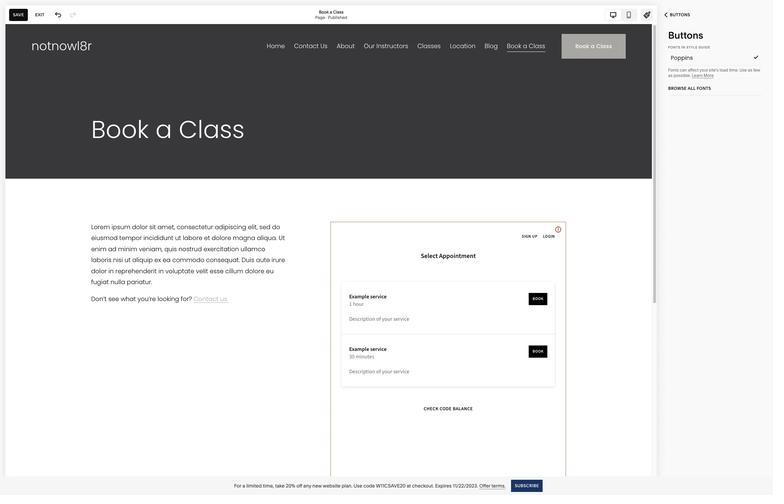 Task type: locate. For each thing, give the bounding box(es) containing it.
poppins image
[[663, 52, 753, 65]]

fonts
[[669, 45, 681, 49], [669, 68, 679, 73]]

as left 'few'
[[748, 68, 753, 73]]

guide
[[699, 45, 711, 49]]

buttons button
[[657, 7, 698, 22]]

row group
[[661, 34, 770, 96]]

use right plan. at the left bottom
[[354, 483, 362, 489]]

possible.
[[674, 73, 691, 78]]

subscribe button
[[511, 480, 543, 492]]

0 horizontal spatial as
[[669, 73, 673, 78]]

terms.
[[492, 483, 506, 489]]

for a limited time, take 20% off any new website plan. use code w11csave20 at checkout. expires 11/22/2023. offer terms.
[[234, 483, 506, 489]]

1 vertical spatial a
[[243, 483, 245, 489]]

a right for
[[243, 483, 245, 489]]

1 horizontal spatial a
[[330, 9, 332, 14]]

for
[[234, 483, 241, 489]]

fonts inside "fonts can affect your site's load time. use as few as possible."
[[669, 68, 679, 73]]

0 horizontal spatial a
[[243, 483, 245, 489]]

1 vertical spatial fonts
[[669, 68, 679, 73]]

all
[[688, 86, 696, 91]]

a inside book a class page · published
[[330, 9, 332, 14]]

1 horizontal spatial use
[[740, 68, 747, 73]]

a
[[330, 9, 332, 14], [243, 483, 245, 489]]

1 vertical spatial use
[[354, 483, 362, 489]]

offer
[[480, 483, 491, 489]]

new
[[313, 483, 322, 489]]

offer terms. link
[[480, 483, 506, 490]]

exit
[[35, 12, 45, 17]]

fonts left in
[[669, 45, 681, 49]]

subscribe
[[515, 484, 539, 489]]

fonts left can
[[669, 68, 679, 73]]

learn
[[692, 73, 703, 78]]

learn more link
[[692, 73, 714, 78]]

browse all fonts
[[669, 86, 711, 91]]

published
[[328, 15, 347, 20]]

browse
[[669, 86, 687, 91]]

load
[[720, 68, 728, 73]]

limited
[[246, 483, 262, 489]]

2 fonts from the top
[[669, 68, 679, 73]]

fonts for fonts can affect your site's load time. use as few as possible.
[[669, 68, 679, 73]]

0 horizontal spatial use
[[354, 483, 362, 489]]

0 vertical spatial a
[[330, 9, 332, 14]]

0 vertical spatial buttons
[[670, 12, 691, 17]]

20%
[[286, 483, 295, 489]]

as
[[748, 68, 753, 73], [669, 73, 673, 78]]

fonts can affect your site's load time. use as few as possible.
[[669, 68, 761, 78]]

0 vertical spatial fonts
[[669, 45, 681, 49]]

·
[[326, 15, 327, 20]]

exit button
[[31, 9, 48, 21]]

take
[[275, 483, 285, 489]]

as left possible. at the top right
[[669, 73, 673, 78]]

0 vertical spatial as
[[748, 68, 753, 73]]

use inside "fonts can affect your site's load time. use as few as possible."
[[740, 68, 747, 73]]

buttons
[[670, 12, 691, 17], [669, 30, 704, 41]]

a right book
[[330, 9, 332, 14]]

style
[[687, 45, 698, 49]]

0 vertical spatial use
[[740, 68, 747, 73]]

use
[[740, 68, 747, 73], [354, 483, 362, 489]]

fonts in style guide
[[669, 45, 711, 49]]

use right time.
[[740, 68, 747, 73]]

1 vertical spatial as
[[669, 73, 673, 78]]

1 fonts from the top
[[669, 45, 681, 49]]

learn more
[[692, 73, 714, 78]]

can
[[680, 68, 687, 73]]

tab list
[[606, 9, 637, 20]]

any
[[303, 483, 311, 489]]



Task type: describe. For each thing, give the bounding box(es) containing it.
in
[[682, 45, 686, 49]]

fonts for fonts in style guide
[[669, 45, 681, 49]]

save
[[13, 12, 24, 17]]

book
[[319, 9, 329, 14]]

1 vertical spatial buttons
[[669, 30, 704, 41]]

class
[[333, 9, 344, 14]]

affect
[[688, 68, 699, 73]]

code
[[364, 483, 375, 489]]

time.
[[729, 68, 739, 73]]

plan.
[[342, 483, 353, 489]]

page
[[315, 15, 325, 20]]

expires
[[435, 483, 452, 489]]

time,
[[263, 483, 274, 489]]

row group containing fonts can affect your site's load time. use as few as possible.
[[661, 34, 770, 96]]

a for book
[[330, 9, 332, 14]]

your
[[700, 68, 708, 73]]

save button
[[9, 9, 28, 21]]

buttons inside buttons button
[[670, 12, 691, 17]]

at
[[407, 483, 411, 489]]

1 horizontal spatial as
[[748, 68, 753, 73]]

fonts
[[697, 86, 711, 91]]

book a class page · published
[[315, 9, 347, 20]]

11/22/2023.
[[453, 483, 478, 489]]

off
[[297, 483, 302, 489]]

browse all fonts button
[[669, 83, 711, 95]]

w11csave20
[[376, 483, 406, 489]]

more
[[704, 73, 714, 78]]

checkout.
[[412, 483, 434, 489]]

few
[[754, 68, 761, 73]]

a for for
[[243, 483, 245, 489]]

site's
[[709, 68, 719, 73]]

website
[[323, 483, 341, 489]]



Task type: vqa. For each thing, say whether or not it's contained in the screenshot.
Letter Spacing for Primary
no



